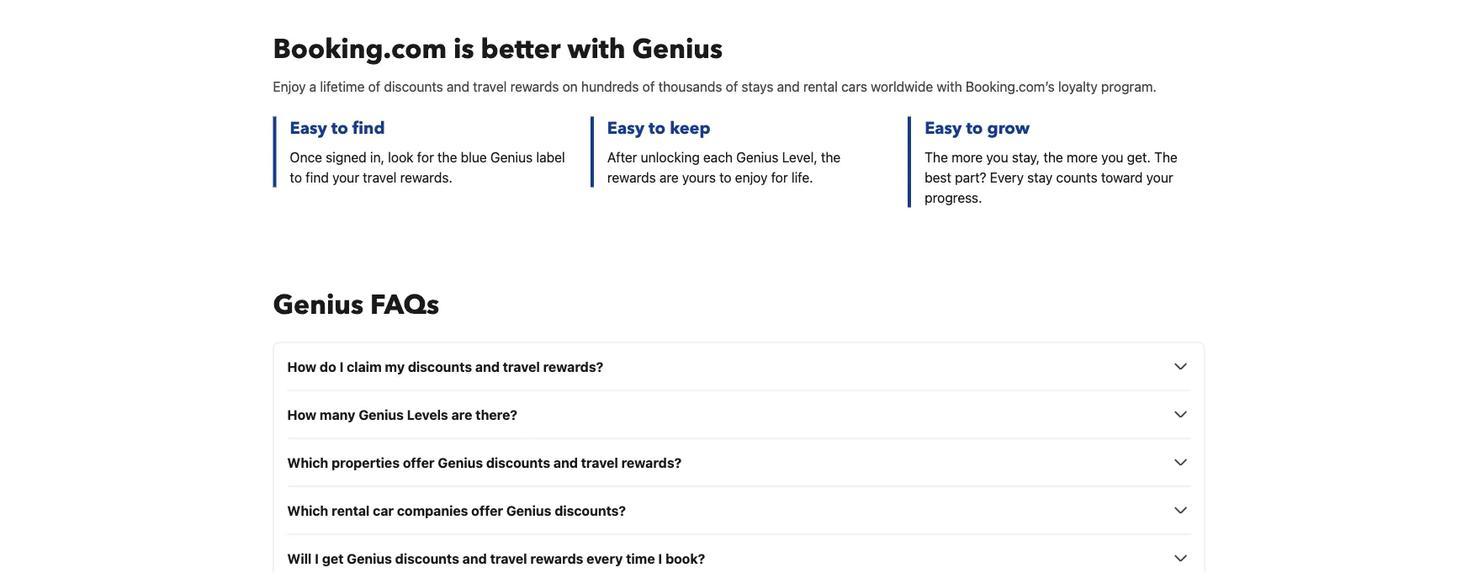 Task type: locate. For each thing, give the bounding box(es) containing it.
rewards inside dropdown button
[[531, 550, 584, 566]]

rewards down 'after'
[[608, 169, 656, 185]]

travel up there?
[[503, 358, 540, 374]]

your
[[333, 169, 359, 185], [1147, 169, 1174, 185]]

rental left cars
[[804, 78, 838, 94]]

and down 'which rental car companies offer genius discounts?'
[[463, 550, 487, 566]]

1 horizontal spatial rental
[[804, 78, 838, 94]]

how for how many genius levels are there?
[[287, 406, 317, 422]]

are right levels
[[452, 406, 473, 422]]

to down 'once'
[[290, 169, 302, 185]]

with up 'hundreds'
[[568, 31, 626, 67]]

every
[[587, 550, 623, 566]]

best
[[925, 169, 952, 185]]

the right get.
[[1155, 149, 1178, 165]]

easy up 'once'
[[290, 116, 327, 140]]

1 horizontal spatial the
[[821, 149, 841, 165]]

the right 'level,'
[[821, 149, 841, 165]]

find up in,
[[353, 116, 385, 140]]

you up toward
[[1102, 149, 1124, 165]]

your inside the more you stay, the more you get. the best part? every stay counts toward your progress.
[[1147, 169, 1174, 185]]

1 horizontal spatial your
[[1147, 169, 1174, 185]]

1 horizontal spatial the
[[1155, 149, 1178, 165]]

1 your from the left
[[333, 169, 359, 185]]

are inside after unlocking each genius level, the rewards are yours to enjoy for life.
[[660, 169, 679, 185]]

1 horizontal spatial easy
[[608, 116, 645, 140]]

discounts inside dropdown button
[[408, 358, 472, 374]]

1 horizontal spatial more
[[1067, 149, 1099, 165]]

travel down in,
[[363, 169, 397, 185]]

more up part?
[[952, 149, 983, 165]]

easy up 'after'
[[608, 116, 645, 140]]

of
[[368, 78, 381, 94], [643, 78, 655, 94], [726, 78, 738, 94]]

and down is
[[447, 78, 470, 94]]

1 horizontal spatial rewards?
[[622, 454, 682, 470]]

0 horizontal spatial are
[[452, 406, 473, 422]]

discounts down there?
[[486, 454, 551, 470]]

rewards for every
[[531, 550, 584, 566]]

travel inside will i get genius discounts and travel rewards every time i book? dropdown button
[[490, 550, 527, 566]]

the up best
[[925, 149, 949, 165]]

for
[[417, 149, 434, 165], [772, 169, 788, 185]]

2 easy from the left
[[608, 116, 645, 140]]

1 how from the top
[[287, 358, 317, 374]]

to
[[331, 116, 348, 140], [649, 116, 666, 140], [967, 116, 984, 140], [290, 169, 302, 185], [720, 169, 732, 185]]

to down each
[[720, 169, 732, 185]]

i right the time
[[659, 550, 663, 566]]

0 vertical spatial for
[[417, 149, 434, 165]]

after unlocking each genius level, the rewards are yours to enjoy for life.
[[608, 149, 841, 185]]

travel down the booking.com is better with genius
[[473, 78, 507, 94]]

2 how from the top
[[287, 406, 317, 422]]

2 you from the left
[[1102, 149, 1124, 165]]

1 vertical spatial find
[[306, 169, 329, 185]]

enjoy
[[736, 169, 768, 185]]

offer down levels
[[403, 454, 435, 470]]

genius up thousands
[[633, 31, 723, 67]]

discounts for lifetime
[[384, 78, 443, 94]]

and up discounts?
[[554, 454, 578, 470]]

0 horizontal spatial your
[[333, 169, 359, 185]]

2 horizontal spatial of
[[726, 78, 738, 94]]

the
[[925, 149, 949, 165], [1155, 149, 1178, 165]]

will i get genius discounts and travel rewards every time i book? button
[[287, 548, 1192, 568]]

which properties offer genius discounts and travel rewards?
[[287, 454, 682, 470]]

genius faqs
[[273, 286, 439, 323]]

the
[[438, 149, 457, 165], [821, 149, 841, 165], [1044, 149, 1064, 165]]

3 of from the left
[[726, 78, 738, 94]]

easy to keep
[[608, 116, 711, 140]]

2 horizontal spatial the
[[1044, 149, 1064, 165]]

travel inside which properties offer genius discounts and travel rewards? "dropdown button"
[[581, 454, 618, 470]]

do
[[320, 358, 336, 374]]

0 vertical spatial with
[[568, 31, 626, 67]]

the inside after unlocking each genius level, the rewards are yours to enjoy for life.
[[821, 149, 841, 165]]

rewards
[[511, 78, 559, 94], [608, 169, 656, 185], [531, 550, 584, 566]]

loyalty
[[1059, 78, 1098, 94]]

grow
[[988, 116, 1031, 140]]

you up 'every'
[[987, 149, 1009, 165]]

1 vertical spatial rental
[[332, 502, 370, 518]]

0 vertical spatial are
[[660, 169, 679, 185]]

to up unlocking
[[649, 116, 666, 140]]

stays
[[742, 78, 774, 94]]

genius
[[633, 31, 723, 67], [491, 149, 533, 165], [737, 149, 779, 165], [273, 286, 364, 323], [359, 406, 404, 422], [438, 454, 483, 470], [507, 502, 552, 518], [347, 550, 392, 566]]

1 the from the left
[[925, 149, 949, 165]]

of right 'lifetime'
[[368, 78, 381, 94]]

1 vertical spatial for
[[772, 169, 788, 185]]

discounts for offer
[[486, 454, 551, 470]]

1 horizontal spatial for
[[772, 169, 788, 185]]

find down 'once'
[[306, 169, 329, 185]]

easy to grow
[[925, 116, 1031, 140]]

1 horizontal spatial of
[[643, 78, 655, 94]]

how do i claim my discounts and travel rewards?
[[287, 358, 604, 374]]

offer inside dropdown button
[[472, 502, 503, 518]]

genius inside after unlocking each genius level, the rewards are yours to enjoy for life.
[[737, 149, 779, 165]]

are down unlocking
[[660, 169, 679, 185]]

for inside after unlocking each genius level, the rewards are yours to enjoy for life.
[[772, 169, 788, 185]]

how left do
[[287, 358, 317, 374]]

1 of from the left
[[368, 78, 381, 94]]

which up will
[[287, 502, 329, 518]]

to for grow
[[967, 116, 984, 140]]

discounts down companies
[[395, 550, 460, 566]]

easy
[[290, 116, 327, 140], [608, 116, 645, 140], [925, 116, 962, 140]]

2 which from the top
[[287, 502, 329, 518]]

easy up best
[[925, 116, 962, 140]]

0 horizontal spatial rental
[[332, 502, 370, 518]]

genius right many
[[359, 406, 404, 422]]

1 horizontal spatial offer
[[472, 502, 503, 518]]

2 more from the left
[[1067, 149, 1099, 165]]

progress.
[[925, 189, 983, 205]]

1 vertical spatial how
[[287, 406, 317, 422]]

discounts inside dropdown button
[[395, 550, 460, 566]]

1 vertical spatial which
[[287, 502, 329, 518]]

i left get
[[315, 550, 319, 566]]

find inside once signed in, look for the blue genius label to find your travel rewards.
[[306, 169, 329, 185]]

offer
[[403, 454, 435, 470], [472, 502, 503, 518]]

your down signed
[[333, 169, 359, 185]]

1 vertical spatial are
[[452, 406, 473, 422]]

more
[[952, 149, 983, 165], [1067, 149, 1099, 165]]

on
[[563, 78, 578, 94]]

discounts right my
[[408, 358, 472, 374]]

1 the from the left
[[438, 149, 457, 165]]

0 horizontal spatial you
[[987, 149, 1009, 165]]

the left "blue"
[[438, 149, 457, 165]]

0 horizontal spatial for
[[417, 149, 434, 165]]

2 vertical spatial rewards
[[531, 550, 584, 566]]

will
[[287, 550, 312, 566]]

how left many
[[287, 406, 317, 422]]

i right do
[[340, 358, 344, 374]]

3 the from the left
[[1044, 149, 1064, 165]]

program.
[[1102, 78, 1157, 94]]

travel up discounts?
[[581, 454, 618, 470]]

genius right get
[[347, 550, 392, 566]]

1 vertical spatial rewards?
[[622, 454, 682, 470]]

with
[[568, 31, 626, 67], [937, 78, 963, 94]]

and inside "dropdown button"
[[554, 454, 578, 470]]

travel
[[473, 78, 507, 94], [363, 169, 397, 185], [503, 358, 540, 374], [581, 454, 618, 470], [490, 550, 527, 566]]

2 of from the left
[[643, 78, 655, 94]]

1 easy from the left
[[290, 116, 327, 140]]

0 vertical spatial rental
[[804, 78, 838, 94]]

discounts
[[384, 78, 443, 94], [408, 358, 472, 374], [486, 454, 551, 470], [395, 550, 460, 566]]

toward
[[1102, 169, 1144, 185]]

which down many
[[287, 454, 329, 470]]

with right "worldwide"
[[937, 78, 963, 94]]

1 vertical spatial offer
[[472, 502, 503, 518]]

which for which properties offer genius discounts and travel rewards?
[[287, 454, 329, 470]]

cars
[[842, 78, 868, 94]]

the inside once signed in, look for the blue genius label to find your travel rewards.
[[438, 149, 457, 165]]

of left stays
[[726, 78, 738, 94]]

i
[[340, 358, 344, 374], [315, 550, 319, 566], [659, 550, 663, 566]]

travel down 'which rental car companies offer genius discounts?'
[[490, 550, 527, 566]]

unlocking
[[641, 149, 700, 165]]

more up counts at the right of page
[[1067, 149, 1099, 165]]

how
[[287, 358, 317, 374], [287, 406, 317, 422]]

0 vertical spatial rewards
[[511, 78, 559, 94]]

genius up 'which rental car companies offer genius discounts?'
[[438, 454, 483, 470]]

once
[[290, 149, 322, 165]]

stay,
[[1012, 149, 1041, 165]]

0 horizontal spatial the
[[925, 149, 949, 165]]

rental
[[804, 78, 838, 94], [332, 502, 370, 518]]

2 horizontal spatial easy
[[925, 116, 962, 140]]

and up there?
[[476, 358, 500, 374]]

1 vertical spatial rewards
[[608, 169, 656, 185]]

rewards?
[[543, 358, 604, 374], [622, 454, 682, 470]]

rewards for on
[[511, 78, 559, 94]]

and for which properties offer genius discounts and travel rewards?
[[554, 454, 578, 470]]

0 vertical spatial how
[[287, 358, 317, 374]]

2 horizontal spatial i
[[659, 550, 663, 566]]

1 horizontal spatial you
[[1102, 149, 1124, 165]]

genius inside how many genius levels are there? dropdown button
[[359, 406, 404, 422]]

offer inside "dropdown button"
[[403, 454, 435, 470]]

0 horizontal spatial offer
[[403, 454, 435, 470]]

counts
[[1057, 169, 1098, 185]]

1 horizontal spatial i
[[340, 358, 344, 374]]

rewards left on
[[511, 78, 559, 94]]

0 horizontal spatial of
[[368, 78, 381, 94]]

1 vertical spatial with
[[937, 78, 963, 94]]

0 horizontal spatial find
[[306, 169, 329, 185]]

2 your from the left
[[1147, 169, 1174, 185]]

and inside dropdown button
[[476, 358, 500, 374]]

rewards left every
[[531, 550, 584, 566]]

which inside "dropdown button"
[[287, 454, 329, 470]]

find
[[353, 116, 385, 140], [306, 169, 329, 185]]

your down get.
[[1147, 169, 1174, 185]]

genius up 'enjoy'
[[737, 149, 779, 165]]

my
[[385, 358, 405, 374]]

discounts down booking.com
[[384, 78, 443, 94]]

1 you from the left
[[987, 149, 1009, 165]]

rewards inside after unlocking each genius level, the rewards are yours to enjoy for life.
[[608, 169, 656, 185]]

genius up will i get genius discounts and travel rewards every time i book?
[[507, 502, 552, 518]]

to left grow
[[967, 116, 984, 140]]

offer down which properties offer genius discounts and travel rewards?
[[472, 502, 503, 518]]

how for how do i claim my discounts and travel rewards?
[[287, 358, 317, 374]]

1 horizontal spatial with
[[937, 78, 963, 94]]

0 horizontal spatial more
[[952, 149, 983, 165]]

to inside once signed in, look for the blue genius label to find your travel rewards.
[[290, 169, 302, 185]]

which
[[287, 454, 329, 470], [287, 502, 329, 518]]

0 vertical spatial find
[[353, 116, 385, 140]]

and
[[447, 78, 470, 94], [777, 78, 800, 94], [476, 358, 500, 374], [554, 454, 578, 470], [463, 550, 487, 566]]

to up signed
[[331, 116, 348, 140]]

1 horizontal spatial are
[[660, 169, 679, 185]]

1 which from the top
[[287, 454, 329, 470]]

and for enjoy a lifetime of discounts and travel rewards on hundreds of thousands of stays and rental cars worldwide with booking.com's loyalty program.
[[447, 78, 470, 94]]

discounts inside "dropdown button"
[[486, 454, 551, 470]]

the up "stay"
[[1044, 149, 1064, 165]]

genius inside which rental car companies offer genius discounts? dropdown button
[[507, 502, 552, 518]]

rental inside dropdown button
[[332, 502, 370, 518]]

rental left 'car'
[[332, 502, 370, 518]]

which inside dropdown button
[[287, 502, 329, 518]]

after
[[608, 149, 638, 165]]

for left life.
[[772, 169, 788, 185]]

0 horizontal spatial the
[[438, 149, 457, 165]]

you
[[987, 149, 1009, 165], [1102, 149, 1124, 165]]

travel inside how do i claim my discounts and travel rewards? dropdown button
[[503, 358, 540, 374]]

for up rewards. at top left
[[417, 149, 434, 165]]

are
[[660, 169, 679, 185], [452, 406, 473, 422]]

travel for offer
[[581, 454, 618, 470]]

genius right "blue"
[[491, 149, 533, 165]]

0 vertical spatial offer
[[403, 454, 435, 470]]

0 horizontal spatial rewards?
[[543, 358, 604, 374]]

2 the from the left
[[821, 149, 841, 165]]

0 vertical spatial which
[[287, 454, 329, 470]]

the inside the more you stay, the more you get. the best part? every stay counts toward your progress.
[[1044, 149, 1064, 165]]

3 easy from the left
[[925, 116, 962, 140]]

look
[[388, 149, 414, 165]]

and for will i get genius discounts and travel rewards every time i book?
[[463, 550, 487, 566]]

of right 'hundreds'
[[643, 78, 655, 94]]

0 vertical spatial rewards?
[[543, 358, 604, 374]]

and inside dropdown button
[[463, 550, 487, 566]]

0 horizontal spatial easy
[[290, 116, 327, 140]]



Task type: describe. For each thing, give the bounding box(es) containing it.
to for find
[[331, 116, 348, 140]]

easy for easy to keep
[[608, 116, 645, 140]]

easy for easy to find
[[290, 116, 327, 140]]

worldwide
[[871, 78, 934, 94]]

i inside dropdown button
[[340, 358, 344, 374]]

to inside after unlocking each genius level, the rewards are yours to enjoy for life.
[[720, 169, 732, 185]]

keep
[[670, 116, 711, 140]]

how do i claim my discounts and travel rewards? button
[[287, 356, 1192, 377]]

which for which rental car companies offer genius discounts?
[[287, 502, 329, 518]]

companies
[[397, 502, 468, 518]]

discounts for get
[[395, 550, 460, 566]]

which rental car companies offer genius discounts? button
[[287, 500, 1192, 520]]

life.
[[792, 169, 814, 185]]

the for easy to find
[[438, 149, 457, 165]]

genius inside will i get genius discounts and travel rewards every time i book? dropdown button
[[347, 550, 392, 566]]

thousands
[[659, 78, 723, 94]]

level,
[[783, 149, 818, 165]]

yours
[[683, 169, 716, 185]]

get.
[[1128, 149, 1151, 165]]

faqs
[[370, 286, 439, 323]]

is
[[454, 31, 474, 67]]

the more you stay, the more you get. the best part? every stay counts toward your progress.
[[925, 149, 1178, 205]]

booking.com's
[[966, 78, 1055, 94]]

for inside once signed in, look for the blue genius label to find your travel rewards.
[[417, 149, 434, 165]]

how many genius levels are there?
[[287, 406, 518, 422]]

levels
[[407, 406, 448, 422]]

blue
[[461, 149, 487, 165]]

enjoy
[[273, 78, 306, 94]]

and right stays
[[777, 78, 800, 94]]

to for keep
[[649, 116, 666, 140]]

easy to find
[[290, 116, 385, 140]]

claim
[[347, 358, 382, 374]]

are inside how many genius levels are there? dropdown button
[[452, 406, 473, 422]]

travel inside once signed in, look for the blue genius label to find your travel rewards.
[[363, 169, 397, 185]]

booking.com is better with genius
[[273, 31, 723, 67]]

many
[[320, 406, 356, 422]]

signed
[[326, 149, 367, 165]]

once signed in, look for the blue genius label to find your travel rewards.
[[290, 149, 565, 185]]

stay
[[1028, 169, 1053, 185]]

0 horizontal spatial i
[[315, 550, 319, 566]]

car
[[373, 502, 394, 518]]

hundreds
[[582, 78, 639, 94]]

how many genius levels are there? button
[[287, 404, 1192, 425]]

a
[[310, 78, 317, 94]]

part?
[[956, 169, 987, 185]]

better
[[481, 31, 561, 67]]

every
[[990, 169, 1024, 185]]

genius inside once signed in, look for the blue genius label to find your travel rewards.
[[491, 149, 533, 165]]

lifetime
[[320, 78, 365, 94]]

genius up do
[[273, 286, 364, 323]]

travel for lifetime
[[473, 78, 507, 94]]

rewards? inside how do i claim my discounts and travel rewards? dropdown button
[[543, 358, 604, 374]]

travel for get
[[490, 550, 527, 566]]

which properties offer genius discounts and travel rewards? button
[[287, 452, 1192, 473]]

booking.com
[[273, 31, 447, 67]]

1 more from the left
[[952, 149, 983, 165]]

label
[[536, 149, 565, 165]]

book?
[[666, 550, 706, 566]]

get
[[322, 550, 344, 566]]

properties
[[332, 454, 400, 470]]

easy for easy to grow
[[925, 116, 962, 140]]

discounts?
[[555, 502, 626, 518]]

the for easy to keep
[[821, 149, 841, 165]]

rewards? inside which properties offer genius discounts and travel rewards? "dropdown button"
[[622, 454, 682, 470]]

1 horizontal spatial find
[[353, 116, 385, 140]]

will i get genius discounts and travel rewards every time i book?
[[287, 550, 706, 566]]

enjoy a lifetime of discounts and travel rewards on hundreds of thousands of stays and rental cars worldwide with booking.com's loyalty program.
[[273, 78, 1157, 94]]

your inside once signed in, look for the blue genius label to find your travel rewards.
[[333, 169, 359, 185]]

genius inside which properties offer genius discounts and travel rewards? "dropdown button"
[[438, 454, 483, 470]]

rewards.
[[400, 169, 453, 185]]

0 horizontal spatial with
[[568, 31, 626, 67]]

which rental car companies offer genius discounts?
[[287, 502, 626, 518]]

in,
[[370, 149, 385, 165]]

each
[[704, 149, 733, 165]]

there?
[[476, 406, 518, 422]]

2 the from the left
[[1155, 149, 1178, 165]]

time
[[626, 550, 655, 566]]



Task type: vqa. For each thing, say whether or not it's contained in the screenshot.
travel
yes



